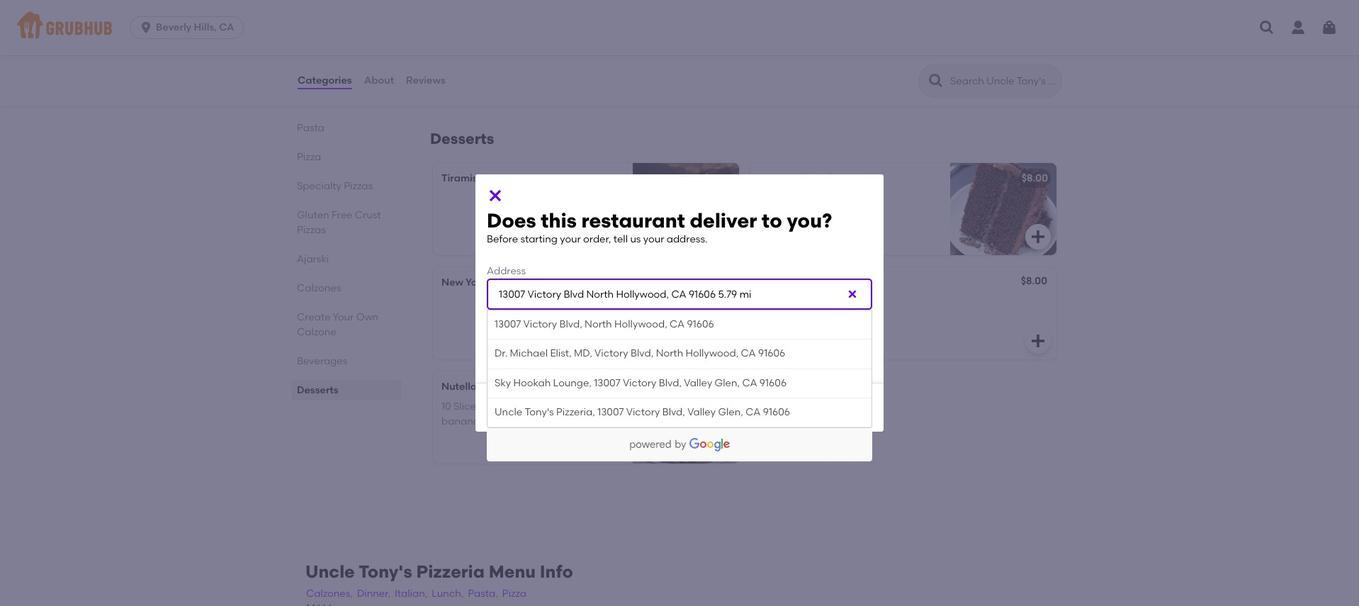 Task type: describe. For each thing, give the bounding box(es) containing it.
dinner,
[[357, 588, 391, 600]]

sky hookah lounge, 13007 victory blvd, valley glen, ca 91606 link
[[488, 369, 872, 398]]

blvd, inside 13007 victory blvd, north hollywood, ca 91606 link
[[560, 318, 583, 330]]

uncle tony's pizzeria, 13007 victory blvd, valley glen, ca 91606
[[495, 406, 790, 418]]

gluten free crust pizzas
[[297, 209, 381, 236]]

ca for sky hookah lounge, 13007 victory blvd, valley glen, ca 91606
[[743, 377, 758, 389]]

ca for uncle tony's pizzeria, 13007 victory blvd, valley glen, ca 91606
[[746, 406, 761, 418]]

starting
[[521, 234, 558, 246]]

dr. michael elist, md, victory blvd, north hollywood, ca 91606 link
[[488, 340, 872, 368]]

save button
[[487, 395, 612, 421]]

pasta,
[[468, 588, 498, 600]]

main navigation navigation
[[0, 0, 1360, 55]]

e,g. 555 Main St, New York NY 10018 search field
[[487, 279, 873, 310]]

(optional)
[[561, 319, 608, 331]]

5 layer chocolate cake
[[759, 172, 877, 184]]

pizzas inside gluten free crust pizzas
[[297, 224, 326, 236]]

glen, for sky hookah lounge, 13007 victory blvd, valley glen, ca 91606
[[715, 377, 740, 389]]

calzones, button
[[306, 586, 354, 602]]

uncle tony's pizzeria menu info
[[306, 562, 573, 582]]

lunch,
[[432, 588, 464, 600]]

tony's for pizzeria,
[[525, 406, 554, 418]]

nutella pizza image
[[633, 372, 739, 464]]

elist,
[[550, 348, 572, 360]]

$8.00 for tiramisu
[[704, 172, 731, 184]]

uncle tony's pizzeria, 13007 victory blvd, valley glen, ca 91606 link
[[488, 398, 872, 427]]

5 layer chocolate cake image
[[951, 163, 1057, 255]]

dinner, button
[[357, 586, 391, 602]]

apt,
[[487, 319, 507, 331]]

Search Uncle Tony's Pizzeria search field
[[949, 74, 1058, 88]]

beverly hills, ca
[[156, 21, 234, 33]]

svg image for $8.00
[[1030, 228, 1047, 245]]

1 horizontal spatial desserts
[[430, 130, 494, 148]]

pizzeria
[[417, 562, 485, 582]]

this
[[541, 208, 577, 232]]

calzones, dinner, italian, lunch, pasta, pizza
[[306, 588, 527, 600]]

suite,
[[509, 319, 535, 331]]

10 slices. includes strawberries and bananas.
[[442, 401, 609, 427]]

own
[[356, 311, 379, 323]]

lunch, button
[[431, 586, 465, 602]]

10
[[442, 401, 451, 413]]

new
[[442, 277, 464, 289]]

1 vertical spatial hollywood,
[[686, 348, 739, 360]]

victory for lounge,
[[623, 377, 657, 389]]

about button
[[363, 55, 395, 106]]

does
[[487, 208, 536, 232]]

specialty pizzas
[[297, 180, 373, 192]]

2 vertical spatial pizza
[[503, 588, 527, 600]]

cranberry juice
[[442, 46, 521, 58]]

carrot
[[759, 277, 791, 289]]

sky
[[495, 377, 511, 389]]

new york cheesecake image
[[633, 267, 739, 359]]

hills,
[[194, 21, 217, 33]]

$8.00 for 5 layer chocolate cake
[[1022, 172, 1049, 184]]

strawberries
[[528, 401, 588, 413]]

search icon image
[[928, 72, 945, 89]]

slices.
[[454, 401, 483, 413]]

sky hookah lounge, 13007 victory blvd, valley glen, ca 91606
[[495, 377, 787, 389]]

svg image inside 'beverly hills, ca' button
[[139, 21, 153, 35]]

crust
[[355, 209, 381, 221]]

91606 for sky hookah lounge, 13007 victory blvd, valley glen, ca 91606
[[760, 377, 787, 389]]

pasta, button
[[467, 586, 499, 602]]

13007 victory blvd, north hollywood, ca 91606
[[495, 318, 714, 330]]

svg image inside main navigation navigation
[[1259, 19, 1276, 36]]

1 vertical spatial desserts
[[297, 384, 339, 396]]

chocolate
[[797, 172, 849, 184]]

before
[[487, 234, 518, 246]]

about
[[364, 74, 394, 86]]

cheesecake
[[489, 277, 550, 289]]

includes
[[486, 401, 526, 413]]

tiramisu
[[442, 172, 484, 184]]

beverly hills, ca button
[[130, 16, 249, 39]]

menu
[[489, 562, 536, 582]]

address.
[[667, 234, 708, 246]]

calzones,
[[306, 588, 353, 600]]

reviews button
[[406, 55, 446, 106]]

ca for dr. michael elist, md, victory blvd, north hollywood, ca 91606
[[741, 348, 756, 360]]

nutella pizza
[[442, 381, 505, 393]]

to
[[762, 208, 782, 232]]

tell
[[614, 234, 628, 246]]

blvd, for lounge,
[[659, 377, 682, 389]]

1 horizontal spatial pizzas
[[344, 180, 373, 192]]

order,
[[584, 234, 611, 246]]

0 vertical spatial pizza
[[297, 151, 321, 163]]

specialty
[[297, 180, 342, 192]]

create
[[297, 311, 331, 323]]

reviews
[[406, 74, 446, 86]]

restaurant
[[582, 208, 685, 232]]

does this restaurant deliver to you? before starting your order, tell us your address.
[[487, 208, 833, 246]]



Task type: locate. For each thing, give the bounding box(es) containing it.
victory down "sky hookah lounge, 13007 victory blvd, valley glen, ca 91606"
[[627, 406, 660, 418]]

victory up michael
[[524, 318, 557, 330]]

91606
[[687, 318, 714, 330], [759, 348, 786, 360], [760, 377, 787, 389], [763, 406, 790, 418]]

0 vertical spatial svg image
[[1259, 19, 1276, 36]]

valley for sky hookah lounge, 13007 victory blvd, valley glen, ca 91606
[[684, 377, 713, 389]]

13007 inside uncle tony's pizzeria, 13007 victory blvd, valley glen, ca 91606 link
[[598, 406, 624, 418]]

juice
[[494, 46, 521, 58]]

1 horizontal spatial tony's
[[525, 406, 554, 418]]

floor
[[537, 319, 559, 331]]

2 vertical spatial 13007
[[598, 406, 624, 418]]

0 horizontal spatial uncle
[[306, 562, 355, 582]]

1 vertical spatial pizzas
[[297, 224, 326, 236]]

1 horizontal spatial hollywood,
[[686, 348, 739, 360]]

victory down dr. michael elist, md, victory blvd, north hollywood, ca 91606
[[623, 377, 657, 389]]

1 vertical spatial glen,
[[718, 406, 744, 418]]

5
[[759, 172, 765, 184]]

0 horizontal spatial pizzas
[[297, 224, 326, 236]]

salads
[[297, 64, 330, 76]]

uncle down the sky
[[495, 406, 523, 418]]

pizza
[[297, 151, 321, 163], [480, 381, 505, 393], [503, 588, 527, 600]]

13007 inside 13007 victory blvd, north hollywood, ca 91606 link
[[495, 318, 521, 330]]

gluten
[[297, 209, 329, 221]]

dr. michael elist, md, victory blvd, north hollywood, ca 91606
[[495, 348, 786, 360]]

1 vertical spatial 13007
[[594, 377, 621, 389]]

$8.00 for new york cheesecake
[[704, 277, 731, 289]]

hollywood, up dr. michael elist, md, victory blvd, north hollywood, ca 91606
[[615, 318, 668, 330]]

0 vertical spatial pizzas
[[344, 180, 373, 192]]

victory inside dr. michael elist, md, victory blvd, north hollywood, ca 91606 link
[[595, 348, 629, 360]]

italian, button
[[394, 586, 428, 602]]

0 horizontal spatial north
[[585, 318, 612, 330]]

pasta
[[297, 122, 325, 134]]

blvd, inside uncle tony's pizzeria, 13007 victory blvd, valley glen, ca 91606 link
[[663, 406, 686, 418]]

2 horizontal spatial svg image
[[1259, 19, 1276, 36]]

13007 for pizzeria,
[[598, 406, 624, 418]]

1 horizontal spatial uncle
[[495, 406, 523, 418]]

13007 right the pizzeria,
[[598, 406, 624, 418]]

1 vertical spatial valley
[[688, 406, 716, 418]]

ajarski
[[297, 253, 329, 265]]

tony's down 'hookah' at the left of the page
[[525, 406, 554, 418]]

1 horizontal spatial north
[[656, 348, 684, 360]]

1 vertical spatial pizza
[[480, 381, 505, 393]]

glen, for uncle tony's pizzeria, 13007 victory blvd, valley glen, ca 91606
[[718, 406, 744, 418]]

beverly
[[156, 21, 192, 33]]

cake right chocolate
[[851, 172, 877, 184]]

ca inside button
[[219, 21, 234, 33]]

pizza button
[[502, 586, 527, 602]]

create your own calzone
[[297, 311, 379, 338]]

dr.
[[495, 348, 508, 360]]

0 horizontal spatial your
[[560, 234, 581, 246]]

pizzas
[[344, 180, 373, 192], [297, 224, 326, 236]]

north inside 13007 victory blvd, north hollywood, ca 91606 link
[[585, 318, 612, 330]]

beverages
[[297, 355, 348, 367]]

tony's up dinner,
[[359, 562, 412, 582]]

north down 13007 victory blvd, north hollywood, ca 91606 link
[[656, 348, 684, 360]]

hollywood,
[[615, 318, 668, 330], [686, 348, 739, 360]]

hollywood, up $28.00
[[686, 348, 739, 360]]

sandwiches
[[297, 93, 355, 105]]

victory inside 13007 victory blvd, north hollywood, ca 91606 link
[[524, 318, 557, 330]]

hookah
[[514, 377, 551, 389]]

us
[[631, 234, 641, 246]]

2 your from the left
[[644, 234, 665, 246]]

tony's for pizzeria
[[359, 562, 412, 582]]

cancel button
[[617, 395, 742, 421]]

13007 inside sky hookah lounge, 13007 victory blvd, valley glen, ca 91606 link
[[594, 377, 621, 389]]

1 vertical spatial svg image
[[1030, 228, 1047, 245]]

victory inside uncle tony's pizzeria, 13007 victory blvd, valley glen, ca 91606 link
[[627, 406, 660, 418]]

1 vertical spatial uncle
[[306, 562, 355, 582]]

north
[[585, 318, 612, 330], [656, 348, 684, 360]]

0 vertical spatial north
[[585, 318, 612, 330]]

blvd, inside sky hookah lounge, 13007 victory blvd, valley glen, ca 91606 link
[[659, 377, 682, 389]]

north inside dr. michael elist, md, victory blvd, north hollywood, ca 91606 link
[[656, 348, 684, 360]]

desserts down the beverages
[[297, 384, 339, 396]]

new york cheesecake
[[442, 277, 550, 289]]

cranberry
[[442, 46, 492, 58]]

apt, suite, floor (optional)
[[487, 319, 608, 331]]

lounge,
[[553, 377, 592, 389]]

valley up cancel at bottom
[[684, 377, 713, 389]]

victory right md, at the bottom of the page
[[595, 348, 629, 360]]

calzone
[[297, 326, 337, 338]]

save
[[538, 401, 561, 413]]

your down this
[[560, 234, 581, 246]]

13007 victory blvd, north hollywood, ca 91606 link
[[488, 311, 872, 339]]

north up md, at the bottom of the page
[[585, 318, 612, 330]]

0 vertical spatial tony's
[[525, 406, 554, 418]]

your right us at the top left of the page
[[644, 234, 665, 246]]

tiramisu image
[[633, 163, 739, 255]]

pizzas down gluten
[[297, 224, 326, 236]]

layer
[[768, 172, 795, 184]]

tony's
[[525, 406, 554, 418], [359, 562, 412, 582]]

md,
[[574, 348, 593, 360]]

categories button
[[297, 55, 353, 106]]

1 horizontal spatial your
[[644, 234, 665, 246]]

info
[[540, 562, 573, 582]]

valley for uncle tony's pizzeria, 13007 victory blvd, valley glen, ca 91606
[[688, 406, 716, 418]]

pizza down "menu" on the left
[[503, 588, 527, 600]]

glen,
[[715, 377, 740, 389], [718, 406, 744, 418]]

york
[[466, 277, 487, 289]]

desserts
[[430, 130, 494, 148], [297, 384, 339, 396]]

victory for elist,
[[595, 348, 629, 360]]

glen, up cancel button
[[715, 377, 740, 389]]

0 vertical spatial uncle
[[495, 406, 523, 418]]

0 horizontal spatial desserts
[[297, 384, 339, 396]]

cake
[[851, 172, 877, 184], [794, 277, 820, 289]]

blvd, down sky hookah lounge, 13007 victory blvd, valley glen, ca 91606 link
[[663, 406, 686, 418]]

blvd, up cancel at bottom
[[659, 377, 682, 389]]

1 horizontal spatial cake
[[851, 172, 877, 184]]

svg image
[[1259, 19, 1276, 36], [1030, 228, 1047, 245], [713, 437, 730, 454]]

$3.00
[[704, 45, 730, 57]]

$8.00
[[704, 172, 731, 184], [1022, 172, 1049, 184], [1021, 275, 1048, 287], [704, 277, 731, 289]]

uncle up calzones,
[[306, 562, 355, 582]]

blvd, inside dr. michael elist, md, victory blvd, north hollywood, ca 91606 link
[[631, 348, 654, 360]]

bananas.
[[442, 415, 487, 427]]

calzones
[[297, 282, 341, 294]]

13007 for lounge,
[[594, 377, 621, 389]]

uncle for uncle tony's pizzeria, 13007 victory blvd, valley glen, ca 91606
[[495, 406, 523, 418]]

0 vertical spatial cake
[[851, 172, 877, 184]]

0 horizontal spatial tony's
[[359, 562, 412, 582]]

address
[[487, 265, 526, 277]]

0 vertical spatial 13007
[[495, 318, 521, 330]]

13007 up and at the bottom left of the page
[[594, 377, 621, 389]]

victory inside sky hookah lounge, 13007 victory blvd, valley glen, ca 91606 link
[[623, 377, 657, 389]]

valley down $28.00
[[688, 406, 716, 418]]

91606 for dr. michael elist, md, victory blvd, north hollywood, ca 91606
[[759, 348, 786, 360]]

pizzeria,
[[557, 406, 595, 418]]

blvd,
[[560, 318, 583, 330], [631, 348, 654, 360], [659, 377, 682, 389], [663, 406, 686, 418]]

victory
[[524, 318, 557, 330], [595, 348, 629, 360], [623, 377, 657, 389], [627, 406, 660, 418]]

free
[[332, 209, 353, 221]]

pizza down pasta
[[297, 151, 321, 163]]

blvd, for elist,
[[631, 348, 654, 360]]

blvd, for pizzeria,
[[663, 406, 686, 418]]

svg image
[[1322, 19, 1339, 36], [139, 21, 153, 35], [487, 187, 504, 204], [713, 228, 730, 245], [847, 289, 859, 300], [713, 333, 730, 350], [1030, 333, 1047, 350]]

0 vertical spatial glen,
[[715, 377, 740, 389]]

2 vertical spatial svg image
[[713, 437, 730, 454]]

glen, down $28.00
[[718, 406, 744, 418]]

blvd, up "sky hookah lounge, 13007 victory blvd, valley glen, ca 91606"
[[631, 348, 654, 360]]

desserts up tiramisu
[[430, 130, 494, 148]]

and
[[590, 401, 609, 413]]

victory for pizzeria,
[[627, 406, 660, 418]]

your
[[333, 311, 354, 323]]

0 horizontal spatial svg image
[[713, 437, 730, 454]]

italian,
[[395, 588, 428, 600]]

cancel
[[662, 401, 697, 413]]

$28.00
[[699, 381, 731, 393]]

0 vertical spatial valley
[[684, 377, 713, 389]]

cake right carrot
[[794, 277, 820, 289]]

blvd, right floor
[[560, 318, 583, 330]]

0 vertical spatial hollywood,
[[615, 318, 668, 330]]

carrot cake
[[759, 277, 820, 289]]

0 horizontal spatial cake
[[794, 277, 820, 289]]

pizza up includes
[[480, 381, 505, 393]]

ca
[[219, 21, 234, 33], [670, 318, 685, 330], [741, 348, 756, 360], [743, 377, 758, 389], [746, 406, 761, 418]]

0 vertical spatial desserts
[[430, 130, 494, 148]]

nutella
[[442, 381, 477, 393]]

deliver
[[690, 208, 757, 232]]

1 your from the left
[[560, 234, 581, 246]]

uncle for uncle tony's pizzeria menu info
[[306, 562, 355, 582]]

1 horizontal spatial svg image
[[1030, 228, 1047, 245]]

1 vertical spatial north
[[656, 348, 684, 360]]

1 vertical spatial cake
[[794, 277, 820, 289]]

svg image for $28.00
[[713, 437, 730, 454]]

13007 up the dr.
[[495, 318, 521, 330]]

categories
[[298, 74, 352, 86]]

91606 for uncle tony's pizzeria, 13007 victory blvd, valley glen, ca 91606
[[763, 406, 790, 418]]

michael
[[510, 348, 548, 360]]

0 horizontal spatial hollywood,
[[615, 318, 668, 330]]

1 vertical spatial tony's
[[359, 562, 412, 582]]

pizzas up crust
[[344, 180, 373, 192]]



Task type: vqa. For each thing, say whether or not it's contained in the screenshot.
Farmer
no



